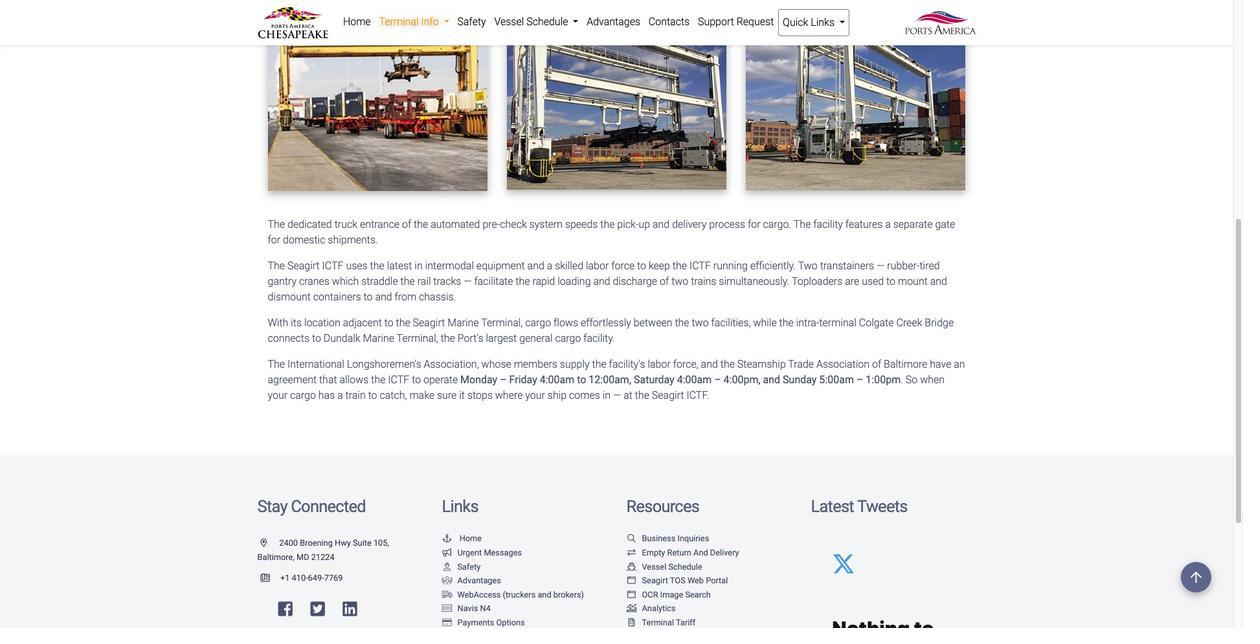 Task type: describe. For each thing, give the bounding box(es) containing it.
running
[[714, 260, 748, 272]]

a inside ". so when your cargo has a train to catch, make sure it stops where your ship comes in — at the seagirt ictf."
[[338, 389, 343, 401]]

chassis.
[[419, 291, 456, 303]]

1 vertical spatial advantages link
[[442, 576, 501, 586]]

ocr image search
[[642, 590, 711, 600]]

0 vertical spatial terminal,
[[481, 317, 523, 329]]

bridge
[[925, 317, 954, 329]]

messages
[[484, 548, 522, 558]]

and
[[694, 548, 708, 558]]

1 horizontal spatial vessel schedule
[[642, 562, 703, 572]]

intra-
[[797, 317, 820, 329]]

1 vertical spatial vessel schedule link
[[627, 562, 703, 572]]

home link for terminal info link
[[339, 9, 375, 35]]

2 – from the left
[[715, 374, 721, 386]]

the left pick-
[[601, 218, 615, 230]]

intermodal
[[425, 260, 474, 272]]

empty return and delivery
[[642, 548, 740, 558]]

in inside ". so when your cargo has a train to catch, make sure it stops where your ship comes in — at the seagirt ictf."
[[603, 389, 611, 401]]

twitter square image
[[311, 601, 325, 618]]

used
[[862, 275, 884, 287]]

to down straddle
[[364, 291, 373, 303]]

force
[[612, 260, 635, 272]]

md
[[297, 553, 309, 562]]

association
[[817, 358, 870, 370]]

go to top image
[[1182, 562, 1212, 593]]

to inside ". so when your cargo has a train to catch, make sure it stops where your ship comes in — at the seagirt ictf."
[[368, 389, 377, 401]]

anchor image
[[442, 535, 452, 544]]

effortlessly
[[581, 317, 632, 329]]

options
[[496, 618, 525, 628]]

0 horizontal spatial advantages
[[458, 576, 501, 586]]

a inside ​the dedicated truck entrance of the automated pre-check system speeds the pick-up and delivery process for cargo. the facility features a separate gate for domestic shipments.
[[886, 218, 891, 230]]

agreement
[[268, 374, 317, 386]]

suite
[[353, 539, 372, 548]]

discharge
[[613, 275, 658, 287]]

the left port's
[[441, 332, 455, 344]]

and up rapid
[[528, 260, 545, 272]]

stops
[[468, 389, 493, 401]]

0 vertical spatial vessel schedule link
[[490, 9, 583, 35]]

the down longshoremen's
[[371, 374, 386, 386]]

comes
[[569, 389, 600, 401]]

1:00pm
[[866, 374, 901, 386]]

tariff
[[676, 618, 696, 628]]

toploaders
[[792, 275, 843, 287]]

2 your from the left
[[526, 389, 545, 401]]

association,
[[424, 358, 479, 370]]

cargo inside ". so when your cargo has a train to catch, make sure it stops where your ship comes in — at the seagirt ictf."
[[290, 389, 316, 401]]

1 horizontal spatial for
[[748, 218, 761, 230]]

delivery
[[672, 218, 707, 230]]

0 vertical spatial advantages
[[587, 16, 641, 28]]

0 vertical spatial schedule
[[527, 16, 568, 28]]

to right adjacent
[[385, 317, 394, 329]]

ocr image search link
[[627, 590, 711, 600]]

straddle
[[362, 275, 398, 287]]

rapid
[[533, 275, 555, 287]]

1 vertical spatial for
[[268, 234, 281, 246]]

stay connected
[[257, 497, 366, 516]]

two
[[798, 260, 818, 272]]

facebook square image
[[278, 601, 293, 618]]

supply
[[560, 358, 590, 370]]

gantry
[[268, 275, 297, 287]]

0 horizontal spatial vessel schedule
[[495, 16, 571, 28]]

map marker alt image
[[261, 540, 277, 548]]

the up 4:00pm,
[[721, 358, 735, 370]]

terminal tariff link
[[627, 618, 696, 628]]

to down location
[[312, 332, 321, 344]]

and down steamship
[[763, 374, 781, 386]]

safety link for terminal info link
[[454, 9, 490, 35]]

3 ictf terminal image from the left
[[746, 0, 966, 190]]

2400 broening hwy suite 105, baltimore, md 21224
[[257, 539, 389, 562]]

. so when your cargo has a train to catch, make sure it stops where your ship comes in — at the seagirt ictf.
[[268, 374, 945, 401]]

seagirt tos web portal link
[[627, 576, 728, 586]]

the inside ". so when your cargo has a train to catch, make sure it stops where your ship comes in — at the seagirt ictf."
[[635, 389, 650, 401]]

file invoice image
[[627, 619, 637, 628]]

brokers)
[[554, 590, 584, 600]]

(truckers
[[503, 590, 536, 600]]

0 horizontal spatial marine
[[363, 332, 395, 344]]

exchange image
[[627, 549, 637, 558]]

tos
[[670, 576, 686, 586]]

safety link for urgent messages link
[[442, 562, 481, 572]]

location
[[304, 317, 341, 329]]

system
[[530, 218, 563, 230]]

allows
[[340, 374, 369, 386]]

the down the from
[[396, 317, 411, 329]]

649-
[[308, 573, 324, 583]]

make
[[410, 389, 435, 401]]

largest
[[486, 332, 517, 344]]

terminal info link
[[375, 9, 454, 35]]

hand receiving image
[[442, 577, 452, 586]]

​the
[[268, 218, 285, 230]]

search
[[686, 590, 711, 600]]

facility's
[[609, 358, 646, 370]]

1 horizontal spatial advantages link
[[583, 9, 645, 35]]

410-
[[292, 573, 308, 583]]

2 horizontal spatial ictf
[[690, 260, 711, 272]]

7769
[[324, 573, 343, 583]]

process
[[710, 218, 746, 230]]

general
[[520, 332, 553, 344]]

stay
[[257, 497, 287, 516]]

dedicated
[[288, 218, 332, 230]]

the right between
[[675, 317, 690, 329]]

contacts
[[649, 16, 690, 28]]

cargo.
[[763, 218, 792, 230]]

support request
[[698, 16, 774, 28]]

— inside ". so when your cargo has a train to catch, make sure it stops where your ship comes in — at the seagirt ictf."
[[613, 389, 621, 401]]

tab panel containing ​the dedicated truck entrance of the automated pre-check system speeds the pick-up and delivery process for cargo. the facility features a separate gate for domestic shipments.
[[258, 0, 976, 403]]

its
[[291, 317, 302, 329]]

tweets
[[858, 497, 908, 516]]

two inside the seagirt ictf uses the latest in intermodal equipment and a skilled labor force to keep the ictf running efficiently. two transtainers — rubber-tired gantry cranes which straddle the rail tracks — facilitate the rapid loading and discharge of two trains simultaneously. toploaders are used to mount and dismount containers to and from chassis.
[[672, 275, 689, 287]]

a inside the seagirt ictf uses the latest in intermodal equipment and a skilled labor force to keep the ictf running efficiently. two transtainers — rubber-tired gantry cranes which straddle the rail tracks — facilitate the rapid loading and discharge of two trains simultaneously. toploaders are used to mount and dismount containers to and from chassis.
[[547, 260, 553, 272]]

latest
[[811, 497, 854, 516]]

an
[[954, 358, 966, 370]]

delivery
[[711, 548, 740, 558]]

equipment
[[477, 260, 525, 272]]

catch,
[[380, 389, 407, 401]]

rubber-
[[888, 260, 920, 272]]

urgent messages link
[[442, 548, 522, 558]]

dismount
[[268, 291, 311, 303]]

hwy
[[335, 539, 351, 548]]

simultaneously.
[[719, 275, 790, 287]]

have
[[930, 358, 952, 370]]

0 horizontal spatial ictf
[[322, 260, 344, 272]]

force,
[[673, 358, 699, 370]]

resources
[[627, 497, 700, 516]]

and inside the international longshoremen's association, whose members supply the facility's labor force, and the steamship trade association of baltimore have an agreement that allows the ictf to operate
[[701, 358, 718, 370]]

ictf.
[[687, 389, 710, 401]]

the left automated
[[414, 218, 428, 230]]



Task type: vqa. For each thing, say whether or not it's contained in the screenshot.
'main content' containing Business Inquiries
no



Task type: locate. For each thing, give the bounding box(es) containing it.
sunday
[[783, 374, 817, 386]]

a right has at bottom left
[[338, 389, 343, 401]]

2 ictf terminal image from the left
[[507, 0, 727, 190]]

labor inside the international longshoremen's association, whose members supply the facility's labor force, and the steamship trade association of baltimore have an agreement that allows the ictf to operate
[[648, 358, 671, 370]]

flows
[[554, 317, 579, 329]]

safety right info
[[458, 16, 486, 28]]

1 vertical spatial of
[[660, 275, 669, 287]]

browser image
[[627, 577, 637, 586], [627, 591, 637, 600]]

1 vertical spatial a
[[547, 260, 553, 272]]

of inside the seagirt ictf uses the latest in intermodal equipment and a skilled labor force to keep the ictf running efficiently. two transtainers — rubber-tired gantry cranes which straddle the rail tracks — facilitate the rapid loading and discharge of two trains simultaneously. toploaders are used to mount and dismount containers to and from chassis.
[[660, 275, 669, 287]]

1 horizontal spatial home link
[[442, 534, 482, 544]]

—
[[877, 260, 885, 272], [464, 275, 472, 287], [613, 389, 621, 401]]

1 horizontal spatial a
[[547, 260, 553, 272]]

home link up urgent
[[442, 534, 482, 544]]

0 vertical spatial vessel
[[495, 16, 524, 28]]

facility.
[[584, 332, 615, 344]]

seagirt inside the seagirt ictf uses the latest in intermodal equipment and a skilled labor force to keep the ictf running efficiently. two transtainers — rubber-tired gantry cranes which straddle the rail tracks — facilitate the rapid loading and discharge of two trains simultaneously. toploaders are used to mount and dismount containers to and from chassis.
[[288, 260, 320, 272]]

the for agreement
[[268, 358, 285, 370]]

support request link
[[694, 9, 778, 35]]

and right loading
[[594, 275, 611, 287]]

1 vertical spatial —
[[464, 275, 472, 287]]

browser image for seagirt
[[627, 577, 637, 586]]

1 horizontal spatial schedule
[[669, 562, 703, 572]]

ship
[[548, 389, 567, 401]]

ictf terminal image
[[268, 0, 488, 191], [507, 0, 727, 190], [746, 0, 966, 190]]

2 horizontal spatial a
[[886, 218, 891, 230]]

seagirt tos web portal
[[642, 576, 728, 586]]

0 horizontal spatial of
[[402, 218, 411, 230]]

0 vertical spatial safety
[[458, 16, 486, 28]]

payments options
[[458, 618, 525, 628]]

creek
[[897, 317, 923, 329]]

empty
[[642, 548, 666, 558]]

1 vertical spatial terminal,
[[397, 332, 438, 344]]

1 horizontal spatial –
[[715, 374, 721, 386]]

two inside ​with its location adjacent to the seagirt marine terminal, cargo flows effortlessly between the two facilities, while the intra-terminal colgate creek bridge connects to dundalk marine terminal, the port's largest general cargo facility.
[[692, 317, 709, 329]]

0 vertical spatial home link
[[339, 9, 375, 35]]

2 horizontal spatial of
[[873, 358, 882, 370]]

and right up
[[653, 218, 670, 230]]

linkedin image
[[343, 601, 357, 618]]

2400 broening hwy suite 105, baltimore, md 21224 link
[[257, 539, 389, 562]]

cargo down agreement
[[290, 389, 316, 401]]

2 safety from the top
[[458, 562, 481, 572]]

– left 4:00pm,
[[715, 374, 721, 386]]

the inside the international longshoremen's association, whose members supply the facility's labor force, and the steamship trade association of baltimore have an agreement that allows the ictf to operate
[[268, 358, 285, 370]]

a right features
[[886, 218, 891, 230]]

1 vertical spatial schedule
[[669, 562, 703, 572]]

and down tired
[[931, 275, 948, 287]]

4:00am up the 'ictf.'
[[677, 374, 712, 386]]

0 vertical spatial —
[[877, 260, 885, 272]]

1 vertical spatial safety link
[[442, 562, 481, 572]]

1 horizontal spatial —
[[613, 389, 621, 401]]

— up used
[[877, 260, 885, 272]]

3 – from the left
[[857, 374, 864, 386]]

0 horizontal spatial in
[[415, 260, 423, 272]]

operate
[[424, 374, 458, 386]]

marine
[[448, 317, 479, 329], [363, 332, 395, 344]]

dundalk
[[324, 332, 361, 344]]

tab panel
[[258, 0, 976, 403]]

payments
[[458, 618, 494, 628]]

1 horizontal spatial vessel schedule link
[[627, 562, 703, 572]]

so
[[906, 374, 918, 386]]

of inside the international longshoremen's association, whose members supply the facility's labor force, and the steamship trade association of baltimore have an agreement that allows the ictf to operate
[[873, 358, 882, 370]]

seagirt up ocr
[[642, 576, 668, 586]]

terminal, up largest
[[481, 317, 523, 329]]

+1
[[280, 573, 290, 583]]

webaccess
[[458, 590, 501, 600]]

105,
[[374, 539, 389, 548]]

a up rapid
[[547, 260, 553, 272]]

— right tracks
[[464, 275, 472, 287]]

1 browser image from the top
[[627, 577, 637, 586]]

— left at on the bottom right
[[613, 389, 621, 401]]

1 horizontal spatial terminal
[[642, 618, 674, 628]]

containers
[[313, 291, 361, 303]]

your down agreement
[[268, 389, 288, 401]]

of down keep
[[660, 275, 669, 287]]

2 vertical spatial a
[[338, 389, 343, 401]]

a
[[886, 218, 891, 230], [547, 260, 553, 272], [338, 389, 343, 401]]

for down ​the
[[268, 234, 281, 246]]

2 vertical spatial —
[[613, 389, 621, 401]]

which
[[332, 275, 359, 287]]

seagirt up 'cranes'
[[288, 260, 320, 272]]

1 vertical spatial marine
[[363, 332, 395, 344]]

1 horizontal spatial two
[[692, 317, 709, 329]]

1 – from the left
[[500, 374, 507, 386]]

2 4:00am from the left
[[677, 374, 712, 386]]

ictf up which
[[322, 260, 344, 272]]

for
[[748, 218, 761, 230], [268, 234, 281, 246]]

the inside the seagirt ictf uses the latest in intermodal equipment and a skilled labor force to keep the ictf running efficiently. two transtainers — rubber-tired gantry cranes which straddle the rail tracks — facilitate the rapid loading and discharge of two trains simultaneously. toploaders are used to mount and dismount containers to and from chassis.
[[268, 260, 285, 272]]

4:00pm,
[[724, 374, 761, 386]]

home left terminal info
[[343, 16, 371, 28]]

labor up "saturday"
[[648, 358, 671, 370]]

the for two
[[268, 260, 285, 272]]

loading
[[558, 275, 591, 287]]

0 vertical spatial in
[[415, 260, 423, 272]]

4:00am up ship
[[540, 374, 575, 386]]

1 vertical spatial labor
[[648, 358, 671, 370]]

0 horizontal spatial advantages link
[[442, 576, 501, 586]]

container storage image
[[442, 605, 452, 614]]

the inside ​the dedicated truck entrance of the automated pre-check system speeds the pick-up and delivery process for cargo. the facility features a separate gate for domestic shipments.
[[794, 218, 811, 230]]

2400
[[279, 539, 298, 548]]

pre-
[[483, 218, 500, 230]]

0 horizontal spatial links
[[442, 497, 479, 516]]

phone office image
[[261, 574, 280, 583]]

1 vertical spatial two
[[692, 317, 709, 329]]

1 your from the left
[[268, 389, 288, 401]]

monday
[[461, 374, 498, 386]]

safety link down urgent
[[442, 562, 481, 572]]

links up 'anchor' image
[[442, 497, 479, 516]]

members
[[514, 358, 558, 370]]

two left trains
[[672, 275, 689, 287]]

0 horizontal spatial your
[[268, 389, 288, 401]]

advantages link up webaccess
[[442, 576, 501, 586]]

0 vertical spatial home
[[343, 16, 371, 28]]

1 horizontal spatial in
[[603, 389, 611, 401]]

search image
[[627, 535, 637, 544]]

0 vertical spatial safety link
[[454, 9, 490, 35]]

to right used
[[887, 275, 896, 287]]

user hard hat image
[[442, 563, 452, 572]]

while
[[754, 317, 777, 329]]

1 horizontal spatial links
[[811, 16, 835, 29]]

of right entrance
[[402, 218, 411, 230]]

0 vertical spatial of
[[402, 218, 411, 230]]

terminal for terminal info
[[379, 16, 419, 28]]

browser image up analytics icon
[[627, 591, 637, 600]]

for left cargo. on the right top of the page
[[748, 218, 761, 230]]

1 horizontal spatial ictf terminal image
[[507, 0, 727, 190]]

it
[[459, 389, 465, 401]]

urgent messages
[[458, 548, 522, 558]]

terminal for terminal tariff
[[642, 618, 674, 628]]

safety link
[[454, 9, 490, 35], [442, 562, 481, 572]]

browser image inside seagirt tos web portal link
[[627, 577, 637, 586]]

0 vertical spatial advantages link
[[583, 9, 645, 35]]

1 vertical spatial vessel
[[642, 562, 667, 572]]

0 horizontal spatial —
[[464, 275, 472, 287]]

credit card image
[[442, 619, 452, 628]]

business
[[642, 534, 676, 544]]

to up discharge at the top of page
[[637, 260, 646, 272]]

whose
[[482, 358, 512, 370]]

0 vertical spatial labor
[[586, 260, 609, 272]]

seagirt inside ​with its location adjacent to the seagirt marine terminal, cargo flows effortlessly between the two facilities, while the intra-terminal colgate creek bridge connects to dundalk marine terminal, the port's largest general cargo facility.
[[413, 317, 445, 329]]

home up urgent
[[460, 534, 482, 544]]

1 vertical spatial advantages
[[458, 576, 501, 586]]

truck
[[335, 218, 358, 230]]

1 vertical spatial terminal
[[642, 618, 674, 628]]

1 horizontal spatial of
[[660, 275, 669, 287]]

1 safety from the top
[[458, 16, 486, 28]]

0 vertical spatial cargo
[[526, 317, 551, 329]]

your
[[268, 389, 288, 401], [526, 389, 545, 401]]

0 horizontal spatial terminal
[[379, 16, 419, 28]]

webaccess (truckers and brokers) link
[[442, 590, 584, 600]]

2 browser image from the top
[[627, 591, 637, 600]]

browser image inside "ocr image search" link
[[627, 591, 637, 600]]

2 vertical spatial the
[[268, 358, 285, 370]]

in down 12:00am,
[[603, 389, 611, 401]]

0 horizontal spatial vessel
[[495, 16, 524, 28]]

to up make
[[412, 374, 421, 386]]

of up 1:00pm
[[873, 358, 882, 370]]

the right at on the bottom right
[[635, 389, 650, 401]]

1 vertical spatial vessel schedule
[[642, 562, 703, 572]]

automated
[[431, 218, 480, 230]]

terminal down the "analytics"
[[642, 618, 674, 628]]

links right quick
[[811, 16, 835, 29]]

1 vertical spatial in
[[603, 389, 611, 401]]

browser image down ship image
[[627, 577, 637, 586]]

0 horizontal spatial home link
[[339, 9, 375, 35]]

to up the comes
[[577, 374, 587, 386]]

home link for urgent messages link
[[442, 534, 482, 544]]

0 vertical spatial a
[[886, 218, 891, 230]]

safety down urgent
[[458, 562, 481, 572]]

0 horizontal spatial terminal,
[[397, 332, 438, 344]]

ictf up trains
[[690, 260, 711, 272]]

1 vertical spatial links
[[442, 497, 479, 516]]

check
[[500, 218, 527, 230]]

home link left terminal info
[[339, 9, 375, 35]]

truck container image
[[442, 591, 452, 600]]

– down association
[[857, 374, 864, 386]]

analytics
[[642, 604, 676, 614]]

1 horizontal spatial your
[[526, 389, 545, 401]]

terminal info
[[379, 16, 442, 28]]

info
[[421, 16, 439, 28]]

21224
[[311, 553, 335, 562]]

1 horizontal spatial vessel
[[642, 562, 667, 572]]

5:00am
[[820, 374, 854, 386]]

ictf inside the international longshoremen's association, whose members supply the facility's labor force, and the steamship trade association of baltimore have an agreement that allows the ictf to operate
[[388, 374, 410, 386]]

ship image
[[627, 563, 637, 572]]

in up rail on the left of the page
[[415, 260, 423, 272]]

0 horizontal spatial schedule
[[527, 16, 568, 28]]

gate
[[936, 218, 956, 230]]

browser image for ocr
[[627, 591, 637, 600]]

0 vertical spatial vessel schedule
[[495, 16, 571, 28]]

1 vertical spatial home link
[[442, 534, 482, 544]]

0 horizontal spatial cargo
[[290, 389, 316, 401]]

0 horizontal spatial a
[[338, 389, 343, 401]]

0 vertical spatial links
[[811, 16, 835, 29]]

1 horizontal spatial marine
[[448, 317, 479, 329]]

the up agreement
[[268, 358, 285, 370]]

the up straddle
[[370, 260, 385, 272]]

1 horizontal spatial labor
[[648, 358, 671, 370]]

0 vertical spatial marine
[[448, 317, 479, 329]]

of inside ​the dedicated truck entrance of the automated pre-check system speeds the pick-up and delivery process for cargo. the facility features a separate gate for domestic shipments.
[[402, 218, 411, 230]]

latest tweets
[[811, 497, 908, 516]]

where
[[495, 389, 523, 401]]

webaccess (truckers and brokers)
[[458, 590, 584, 600]]

labor left 'force'
[[586, 260, 609, 272]]

at
[[624, 389, 633, 401]]

efficiently.
[[751, 260, 796, 272]]

analytics link
[[627, 604, 676, 614]]

connects
[[268, 332, 310, 344]]

0 horizontal spatial ictf terminal image
[[268, 0, 488, 191]]

safety link right info
[[454, 9, 490, 35]]

cargo down flows
[[555, 332, 581, 344]]

2 horizontal spatial cargo
[[555, 332, 581, 344]]

and right force,
[[701, 358, 718, 370]]

analytics image
[[627, 605, 637, 614]]

trains
[[691, 275, 717, 287]]

tracks
[[434, 275, 461, 287]]

1 horizontal spatial terminal,
[[481, 317, 523, 329]]

1 ictf terminal image from the left
[[268, 0, 488, 191]]

0 vertical spatial terminal
[[379, 16, 419, 28]]

marine up port's
[[448, 317, 479, 329]]

1 vertical spatial the
[[268, 260, 285, 272]]

– up where
[[500, 374, 507, 386]]

0 horizontal spatial two
[[672, 275, 689, 287]]

mount
[[898, 275, 928, 287]]

terminal left info
[[379, 16, 419, 28]]

0 vertical spatial two
[[672, 275, 689, 287]]

2 vertical spatial cargo
[[290, 389, 316, 401]]

speeds
[[565, 218, 598, 230]]

sure
[[437, 389, 457, 401]]

1 4:00am from the left
[[540, 374, 575, 386]]

the left intra-
[[780, 317, 794, 329]]

two left the facilities, at the right bottom of the page
[[692, 317, 709, 329]]

advantages left the contacts
[[587, 16, 641, 28]]

the up 12:00am,
[[592, 358, 607, 370]]

seagirt down chassis.
[[413, 317, 445, 329]]

seagirt inside ". so when your cargo has a train to catch, make sure it stops where your ship comes in — at the seagirt ictf."
[[652, 389, 684, 401]]

and down straddle
[[375, 291, 392, 303]]

​the dedicated truck entrance of the automated pre-check system speeds the pick-up and delivery process for cargo. the facility features a separate gate for domestic shipments.
[[268, 218, 956, 246]]

ictf up catch,
[[388, 374, 410, 386]]

and inside ​the dedicated truck entrance of the automated pre-check system speeds the pick-up and delivery process for cargo. the facility features a separate gate for domestic shipments.
[[653, 218, 670, 230]]

your down friday
[[526, 389, 545, 401]]

0 vertical spatial the
[[794, 218, 811, 230]]

bullhorn image
[[442, 549, 452, 558]]

the up gantry
[[268, 260, 285, 272]]

0 horizontal spatial 4:00am
[[540, 374, 575, 386]]

labor inside the seagirt ictf uses the latest in intermodal equipment and a skilled labor force to keep the ictf running efficiently. two transtainers — rubber-tired gantry cranes which straddle the rail tracks — facilitate the rapid loading and discharge of two trains simultaneously. toploaders are used to mount and dismount containers to and from chassis.
[[586, 260, 609, 272]]

navis
[[458, 604, 478, 614]]

the right cargo. on the right top of the page
[[794, 218, 811, 230]]

seagirt down monday – friday 4:00am to 12:00am, saturday 4:00am – 4:00pm, and sunday 5:00am – 1:00pm
[[652, 389, 684, 401]]

train
[[346, 389, 366, 401]]

ictf
[[322, 260, 344, 272], [690, 260, 711, 272], [388, 374, 410, 386]]

1 vertical spatial browser image
[[627, 591, 637, 600]]

advantages link left the contacts
[[583, 9, 645, 35]]

marine down adjacent
[[363, 332, 395, 344]]

facilities,
[[712, 317, 751, 329]]

to inside the international longshoremen's association, whose members supply the facility's labor force, and the steamship trade association of baltimore have an agreement that allows the ictf to operate
[[412, 374, 421, 386]]

cargo up general
[[526, 317, 551, 329]]

1 vertical spatial cargo
[[555, 332, 581, 344]]

the right keep
[[673, 260, 687, 272]]

terminal, up longshoremen's
[[397, 332, 438, 344]]

latest
[[387, 260, 412, 272]]

0 horizontal spatial for
[[268, 234, 281, 246]]

0 vertical spatial for
[[748, 218, 761, 230]]

uses
[[346, 260, 368, 272]]

when
[[921, 374, 945, 386]]

up
[[639, 218, 650, 230]]

the left rapid
[[516, 275, 530, 287]]

0 horizontal spatial –
[[500, 374, 507, 386]]

labor
[[586, 260, 609, 272], [648, 358, 671, 370]]

and left brokers)
[[538, 590, 552, 600]]

0 vertical spatial browser image
[[627, 577, 637, 586]]

seagirt
[[288, 260, 320, 272], [413, 317, 445, 329], [652, 389, 684, 401], [642, 576, 668, 586]]

navis n4
[[458, 604, 491, 614]]

broening
[[300, 539, 333, 548]]

the up the from
[[401, 275, 415, 287]]

inquiries
[[678, 534, 709, 544]]

domestic
[[283, 234, 325, 246]]

2 vertical spatial of
[[873, 358, 882, 370]]

0 horizontal spatial vessel schedule link
[[490, 9, 583, 35]]

safety
[[458, 16, 486, 28], [458, 562, 481, 572]]

from
[[395, 291, 417, 303]]

in inside the seagirt ictf uses the latest in intermodal equipment and a skilled labor force to keep the ictf running efficiently. two transtainers — rubber-tired gantry cranes which straddle the rail tracks — facilitate the rapid loading and discharge of two trains simultaneously. toploaders are used to mount and dismount containers to and from chassis.
[[415, 260, 423, 272]]

advantages up webaccess
[[458, 576, 501, 586]]

to right train
[[368, 389, 377, 401]]

1 vertical spatial home
[[460, 534, 482, 544]]

1 vertical spatial safety
[[458, 562, 481, 572]]

1 horizontal spatial advantages
[[587, 16, 641, 28]]



